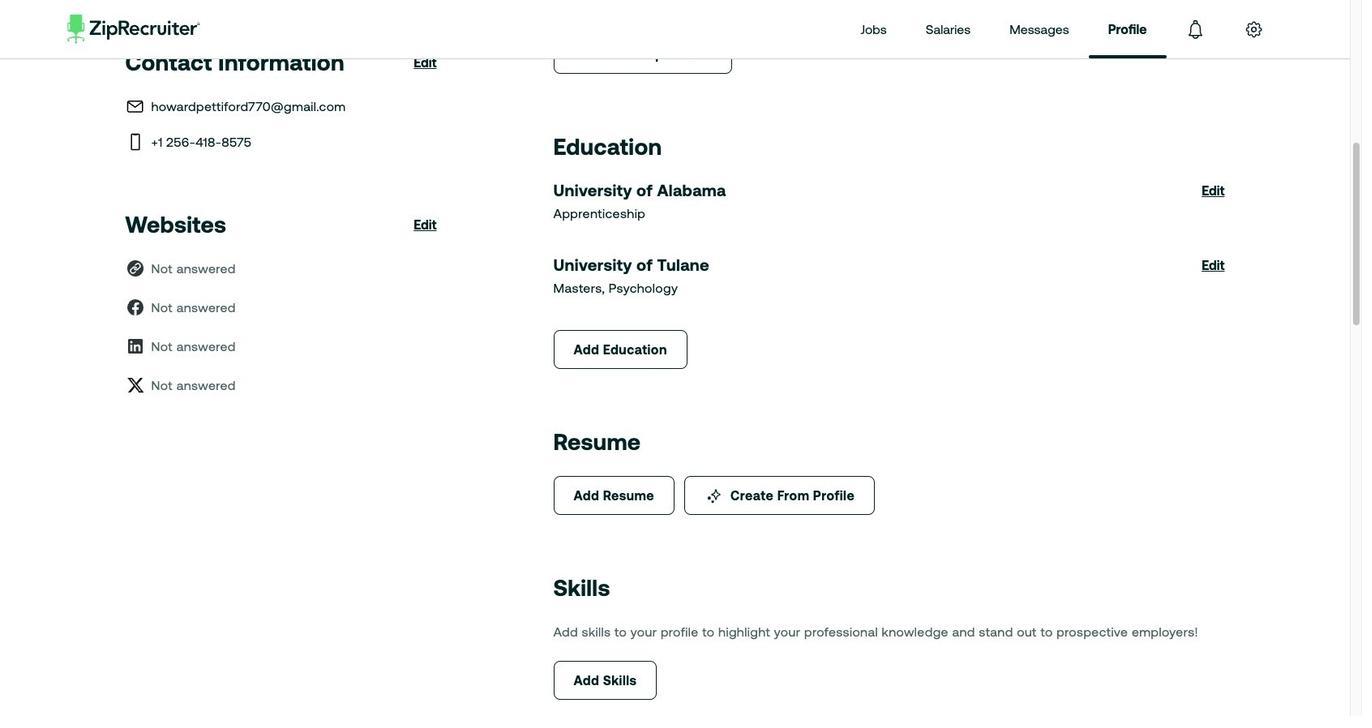 Task type: describe. For each thing, give the bounding box(es) containing it.
skills element
[[0, 0, 1350, 716]]

contact information element
[[0, 0, 1350, 716]]



Task type: locate. For each thing, give the bounding box(es) containing it.
websites element
[[0, 0, 1350, 716], [0, 0, 1350, 716]]

None field
[[471, 300, 871, 341], [471, 383, 871, 423], [471, 465, 871, 506], [471, 548, 871, 589], [471, 300, 871, 341], [471, 383, 871, 423], [471, 465, 871, 506], [471, 548, 871, 589]]

more information element
[[0, 0, 1350, 716]]

ziprecruiter image
[[67, 15, 200, 44]]



Task type: vqa. For each thing, say whether or not it's contained in the screenshot.
Button
no



